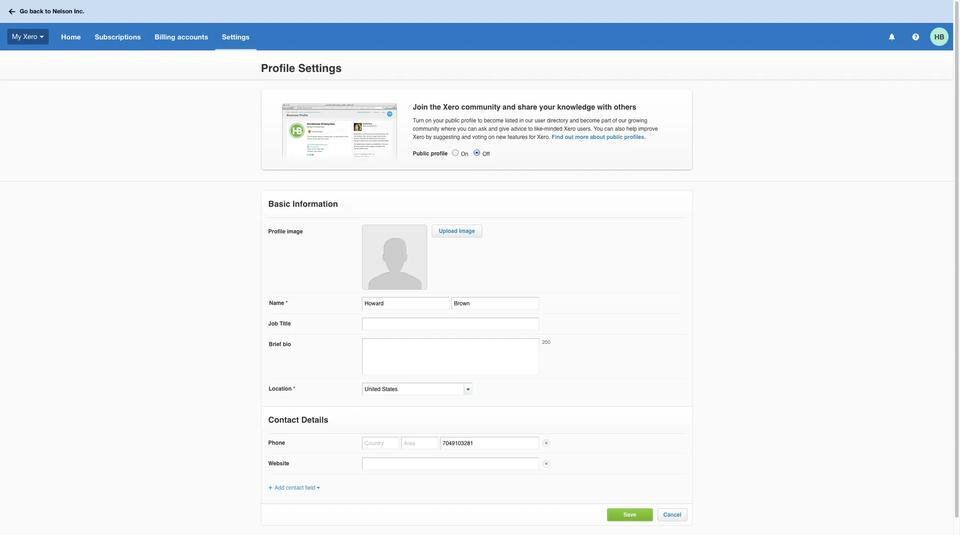 Task type: locate. For each thing, give the bounding box(es) containing it.
also
[[615, 126, 625, 132]]

features
[[508, 134, 528, 141]]

1 horizontal spatial to
[[478, 118, 483, 124]]

our right in
[[526, 118, 534, 124]]

svg image right my xero
[[40, 36, 44, 38]]

title
[[280, 321, 291, 327]]

to up for in the top of the page
[[529, 126, 533, 132]]

improve
[[639, 126, 658, 132]]

find
[[552, 134, 564, 141]]

banner
[[0, 0, 954, 51]]

navigation inside banner
[[54, 23, 883, 51]]

0 vertical spatial svg image
[[9, 8, 15, 14]]

home link
[[54, 23, 88, 51]]

0 horizontal spatial to
[[45, 7, 51, 15]]

our
[[526, 118, 534, 124], [619, 118, 627, 124]]

0 vertical spatial your
[[540, 103, 556, 112]]

1 vertical spatial your
[[433, 118, 444, 124]]

your
[[540, 103, 556, 112], [433, 118, 444, 124]]

xero inside "popup button"
[[23, 32, 37, 40]]

svg image
[[889, 33, 895, 40], [913, 33, 920, 40]]

others
[[614, 103, 637, 112]]

Location text field
[[362, 383, 464, 396]]

to
[[45, 7, 51, 15], [478, 118, 483, 124], [529, 126, 533, 132]]

can left ask
[[468, 126, 477, 132]]

xero right my
[[23, 32, 37, 40]]

your up where
[[433, 118, 444, 124]]

community
[[462, 103, 501, 112], [413, 126, 440, 132]]

add contact field
[[275, 485, 315, 492]]

Off button
[[473, 149, 481, 157]]

save
[[624, 512, 637, 519]]

1 horizontal spatial profile
[[462, 118, 477, 124]]

on left new
[[489, 134, 495, 141]]

0 horizontal spatial settings
[[222, 33, 250, 41]]

0 vertical spatial to
[[45, 7, 51, 15]]

contact details
[[268, 416, 329, 425]]

svg image left go
[[9, 8, 15, 14]]

xero left by on the top of the page
[[413, 134, 425, 141]]

0 vertical spatial settings
[[222, 33, 250, 41]]

0 horizontal spatial svg image
[[9, 8, 15, 14]]

can down 'part'
[[605, 126, 614, 132]]

profile image
[[268, 229, 303, 235]]

0 horizontal spatial your
[[433, 118, 444, 124]]

Area text field
[[401, 438, 438, 450]]

profile for profile image
[[268, 229, 286, 235]]

where
[[441, 126, 456, 132]]

1 horizontal spatial our
[[619, 118, 627, 124]]

profile settings
[[261, 62, 342, 75]]

1 horizontal spatial can
[[605, 126, 614, 132]]

my xero
[[12, 32, 37, 40]]

navigation
[[54, 23, 883, 51]]

can
[[468, 126, 477, 132], [605, 126, 614, 132]]

0 horizontal spatial can
[[468, 126, 477, 132]]

about
[[590, 134, 605, 141]]

details
[[301, 416, 329, 425]]

1 vertical spatial on
[[489, 134, 495, 141]]

1 horizontal spatial settings
[[298, 62, 342, 75]]

turn
[[413, 118, 424, 124]]

None text field
[[362, 458, 539, 471]]

0 vertical spatial profile
[[261, 62, 295, 75]]

1 vertical spatial public
[[607, 134, 623, 141]]

you
[[458, 126, 467, 132]]

out
[[565, 134, 574, 141]]

and down you
[[462, 134, 471, 141]]

0 vertical spatial community
[[462, 103, 501, 112]]

0 horizontal spatial community
[[413, 126, 440, 132]]

of
[[613, 118, 617, 124]]

svg image
[[9, 8, 15, 14], [40, 36, 44, 38]]

public profile
[[413, 151, 448, 157]]

1 can from the left
[[468, 126, 477, 132]]

public
[[446, 118, 460, 124], [607, 134, 623, 141]]

become
[[484, 118, 504, 124], [581, 118, 600, 124]]

profile left on button
[[431, 151, 448, 157]]

find out more about public profiles. link
[[552, 134, 646, 141]]

0 horizontal spatial on
[[426, 118, 432, 124]]

to inside banner
[[45, 7, 51, 15]]

2 become from the left
[[581, 118, 600, 124]]

1 vertical spatial profile
[[268, 229, 286, 235]]

brief
[[269, 342, 281, 348]]

profile
[[462, 118, 477, 124], [431, 151, 448, 157]]

community inside turn on your public profile to become listed in our user directory and become part of our growing community where you can ask and give advice to like-minded xero users. you can also help improve xero by suggesting and voting on new features for xero.
[[413, 126, 440, 132]]

1 horizontal spatial svg image
[[913, 33, 920, 40]]

1 vertical spatial profile
[[431, 151, 448, 157]]

add
[[275, 485, 285, 492]]

0 horizontal spatial our
[[526, 118, 534, 124]]

public down also
[[607, 134, 623, 141]]

1 horizontal spatial your
[[540, 103, 556, 112]]

become up users.
[[581, 118, 600, 124]]

0 horizontal spatial svg image
[[889, 33, 895, 40]]

on right turn
[[426, 118, 432, 124]]

save button
[[624, 512, 637, 519]]

listed
[[505, 118, 518, 124]]

to up ask
[[478, 118, 483, 124]]

xero right the
[[443, 103, 460, 112]]

profile up you
[[462, 118, 477, 124]]

to right back
[[45, 7, 51, 15]]

users.
[[578, 126, 593, 132]]

public up where
[[446, 118, 460, 124]]

community up by on the top of the page
[[413, 126, 440, 132]]

settings button
[[215, 23, 257, 51]]

svg image inside go back to nelson inc. link
[[9, 8, 15, 14]]

brief bio
[[269, 342, 291, 348]]

0 horizontal spatial become
[[484, 118, 504, 124]]

hb
[[935, 32, 945, 41]]

on
[[426, 118, 432, 124], [489, 134, 495, 141]]

our right of
[[619, 118, 627, 124]]

xero
[[23, 32, 37, 40], [443, 103, 460, 112], [564, 126, 576, 132], [413, 134, 425, 141]]

On button
[[451, 149, 459, 157]]

0 horizontal spatial public
[[446, 118, 460, 124]]

join the xero community and share your knowledge with others
[[413, 103, 637, 112]]

2 vertical spatial to
[[529, 126, 533, 132]]

200
[[542, 340, 551, 346]]

new
[[496, 134, 506, 141]]

0 horizontal spatial profile
[[431, 151, 448, 157]]

None text field
[[362, 318, 539, 331]]

part
[[602, 118, 611, 124]]

my
[[12, 32, 21, 40]]

and
[[503, 103, 516, 112], [570, 118, 579, 124], [489, 126, 498, 132], [462, 134, 471, 141]]

1 svg image from the left
[[889, 33, 895, 40]]

become up give
[[484, 118, 504, 124]]

nelson
[[53, 7, 72, 15]]

community up ask
[[462, 103, 501, 112]]

1 vertical spatial to
[[478, 118, 483, 124]]

hb button
[[931, 23, 954, 51]]

navigation containing home
[[54, 23, 883, 51]]

Number text field
[[440, 438, 539, 450]]

1 vertical spatial svg image
[[40, 36, 44, 38]]

you
[[594, 126, 603, 132]]

Name text field
[[362, 298, 450, 310]]

go back to nelson inc.
[[20, 7, 84, 15]]

1 our from the left
[[526, 118, 534, 124]]

and up listed at the right
[[503, 103, 516, 112]]

0 vertical spatial public
[[446, 118, 460, 124]]

your up user
[[540, 103, 556, 112]]

1 vertical spatial community
[[413, 126, 440, 132]]

job title
[[268, 321, 291, 327]]

1 horizontal spatial become
[[581, 118, 600, 124]]

1 horizontal spatial svg image
[[40, 36, 44, 38]]

settings inside dropdown button
[[222, 33, 250, 41]]

field
[[305, 485, 315, 492]]

2 svg image from the left
[[913, 33, 920, 40]]

turn on your public profile to become listed in our user directory and become part of our growing community where you can ask and give advice to like-minded xero users. you can also help improve xero by suggesting and voting on new features for xero.
[[413, 118, 658, 141]]

0 vertical spatial profile
[[462, 118, 477, 124]]

off
[[483, 151, 490, 158]]

billing
[[155, 33, 175, 41]]

1 become from the left
[[484, 118, 504, 124]]

back
[[30, 7, 44, 15]]

1 horizontal spatial on
[[489, 134, 495, 141]]



Task type: describe. For each thing, give the bounding box(es) containing it.
profile inside turn on your public profile to become listed in our user directory and become part of our growing community where you can ask and give advice to like-minded xero users. you can also help improve xero by suggesting and voting on new features for xero.
[[462, 118, 477, 124]]

Brief bio text field
[[362, 339, 539, 376]]

image
[[459, 228, 475, 235]]

0 vertical spatial on
[[426, 118, 432, 124]]

name
[[269, 300, 284, 307]]

basic information
[[268, 199, 338, 209]]

Country text field
[[362, 438, 399, 450]]

subscriptions
[[95, 33, 141, 41]]

xero up the out
[[564, 126, 576, 132]]

2 can from the left
[[605, 126, 614, 132]]

go back to nelson inc. link
[[6, 3, 90, 20]]

2 horizontal spatial to
[[529, 126, 533, 132]]

on
[[461, 151, 469, 158]]

the
[[430, 103, 441, 112]]

upload image button
[[439, 228, 475, 235]]

cancel
[[664, 512, 682, 519]]

phone
[[268, 440, 285, 447]]

your inside turn on your public profile to become listed in our user directory and become part of our growing community where you can ask and give advice to like-minded xero users. you can also help improve xero by suggesting and voting on new features for xero.
[[433, 118, 444, 124]]

find out more about public profiles.
[[552, 134, 646, 141]]

knowledge
[[558, 103, 596, 112]]

public inside turn on your public profile to become listed in our user directory and become part of our growing community where you can ask and give advice to like-minded xero users. you can also help improve xero by suggesting and voting on new features for xero.
[[446, 118, 460, 124]]

my xero button
[[0, 23, 54, 51]]

banner containing hb
[[0, 0, 954, 51]]

2 our from the left
[[619, 118, 627, 124]]

profiles.
[[625, 134, 646, 141]]

contact
[[286, 485, 304, 492]]

xero.
[[537, 134, 551, 141]]

website
[[268, 461, 289, 467]]

upload image
[[439, 228, 475, 235]]

give
[[499, 126, 510, 132]]

contact
[[268, 416, 299, 425]]

go
[[20, 7, 28, 15]]

accounts
[[177, 33, 208, 41]]

for
[[529, 134, 536, 141]]

advice
[[511, 126, 527, 132]]

billing accounts
[[155, 33, 208, 41]]

upload
[[439, 228, 458, 235]]

1 horizontal spatial public
[[607, 134, 623, 141]]

public
[[413, 151, 430, 157]]

voting
[[472, 134, 487, 141]]

location
[[269, 386, 292, 393]]

join
[[413, 103, 428, 112]]

add contact field button
[[268, 485, 320, 492]]

user
[[535, 118, 546, 124]]

billing accounts link
[[148, 23, 215, 51]]

suggesting
[[434, 134, 460, 141]]

minded
[[545, 126, 563, 132]]

bio
[[283, 342, 291, 348]]

el image
[[316, 487, 320, 490]]

share
[[518, 103, 538, 112]]

image
[[287, 229, 303, 235]]

basic
[[268, 199, 290, 209]]

like-
[[535, 126, 545, 132]]

1 vertical spatial settings
[[298, 62, 342, 75]]

cancel button
[[664, 512, 682, 519]]

directory
[[547, 118, 568, 124]]

and right ask
[[489, 126, 498, 132]]

with
[[598, 103, 612, 112]]

1 horizontal spatial community
[[462, 103, 501, 112]]

and up users.
[[570, 118, 579, 124]]

ask
[[479, 126, 487, 132]]

svg image inside my xero "popup button"
[[40, 36, 44, 38]]

profile for profile settings
[[261, 62, 295, 75]]

information
[[293, 199, 338, 209]]

more
[[575, 134, 589, 141]]

job
[[268, 321, 278, 327]]

subscriptions link
[[88, 23, 148, 51]]

home
[[61, 33, 81, 41]]

help
[[627, 126, 637, 132]]

in
[[520, 118, 524, 124]]

by
[[426, 134, 432, 141]]

growing
[[628, 118, 648, 124]]

Last text field
[[452, 298, 539, 310]]

inc.
[[74, 7, 84, 15]]



Task type: vqa. For each thing, say whether or not it's contained in the screenshot.
Billing accounts LINK
yes



